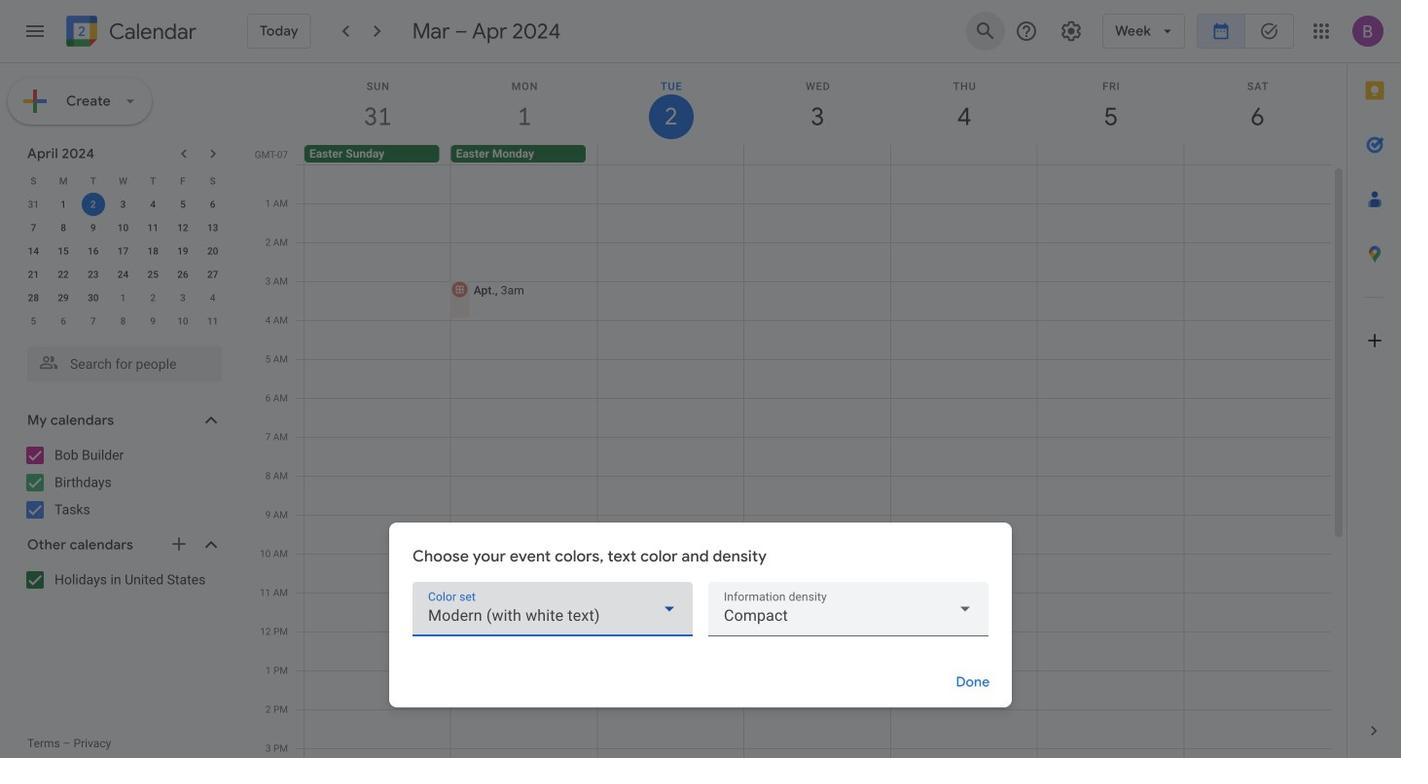 Task type: vqa. For each thing, say whether or not it's contained in the screenshot.
March 31 element
yes



Task type: describe. For each thing, give the bounding box(es) containing it.
7 element
[[22, 216, 45, 239]]

15 element
[[52, 239, 75, 263]]

18 element
[[141, 239, 165, 263]]

26 element
[[171, 263, 195, 286]]

may 10 element
[[171, 310, 195, 333]]

13 element
[[201, 216, 224, 239]]

main drawer image
[[23, 19, 47, 43]]

17 element
[[111, 239, 135, 263]]

may 11 element
[[201, 310, 224, 333]]

29 element
[[52, 286, 75, 310]]

may 6 element
[[52, 310, 75, 333]]

25 element
[[141, 263, 165, 286]]

28 element
[[22, 286, 45, 310]]

may 4 element
[[201, 286, 224, 310]]

may 3 element
[[171, 286, 195, 310]]

may 8 element
[[111, 310, 135, 333]]

may 9 element
[[141, 310, 165, 333]]

heading inside calendar 'element'
[[105, 20, 196, 43]]

23 element
[[82, 263, 105, 286]]

may 2 element
[[141, 286, 165, 310]]

8 element
[[52, 216, 75, 239]]



Task type: locate. For each thing, give the bounding box(es) containing it.
14 element
[[22, 239, 45, 263]]

27 element
[[201, 263, 224, 286]]

30 element
[[82, 286, 105, 310]]

None field
[[413, 582, 693, 637], [709, 582, 989, 637], [413, 582, 693, 637], [709, 582, 989, 637]]

20 element
[[201, 239, 224, 263]]

cell
[[598, 145, 744, 164], [744, 145, 891, 164], [891, 145, 1037, 164], [1037, 145, 1184, 164], [1184, 145, 1330, 164], [305, 164, 451, 758], [449, 164, 598, 758], [598, 164, 745, 758], [745, 164, 891, 758], [891, 164, 1038, 758], [1038, 164, 1185, 758], [1185, 164, 1331, 758], [78, 193, 108, 216]]

cell inside april 2024 grid
[[78, 193, 108, 216]]

5 element
[[171, 193, 195, 216]]

support image
[[1015, 19, 1039, 43]]

dialog
[[389, 523, 1012, 708]]

None search field
[[0, 339, 241, 382]]

24 element
[[111, 263, 135, 286]]

my calendars list
[[4, 440, 241, 526]]

9 element
[[82, 216, 105, 239]]

grid
[[249, 63, 1347, 758]]

10 element
[[111, 216, 135, 239]]

22 element
[[52, 263, 75, 286]]

may 1 element
[[111, 286, 135, 310]]

april 2024 grid
[[18, 169, 228, 333]]

16 element
[[82, 239, 105, 263]]

row group
[[18, 193, 228, 333]]

march 31 element
[[22, 193, 45, 216]]

6 element
[[201, 193, 224, 216]]

may 5 element
[[22, 310, 45, 333]]

21 element
[[22, 263, 45, 286]]

tab list
[[1348, 63, 1402, 704]]

12 element
[[171, 216, 195, 239]]

2, today element
[[82, 193, 105, 216]]

3 element
[[111, 193, 135, 216]]

19 element
[[171, 239, 195, 263]]

1 element
[[52, 193, 75, 216]]

heading
[[105, 20, 196, 43]]

row
[[296, 145, 1347, 164], [296, 164, 1331, 758], [18, 169, 228, 193], [18, 193, 228, 216], [18, 216, 228, 239], [18, 239, 228, 263], [18, 263, 228, 286], [18, 286, 228, 310], [18, 310, 228, 333]]

calendar element
[[62, 12, 196, 55]]

4 element
[[141, 193, 165, 216]]

may 7 element
[[82, 310, 105, 333]]

11 element
[[141, 216, 165, 239]]



